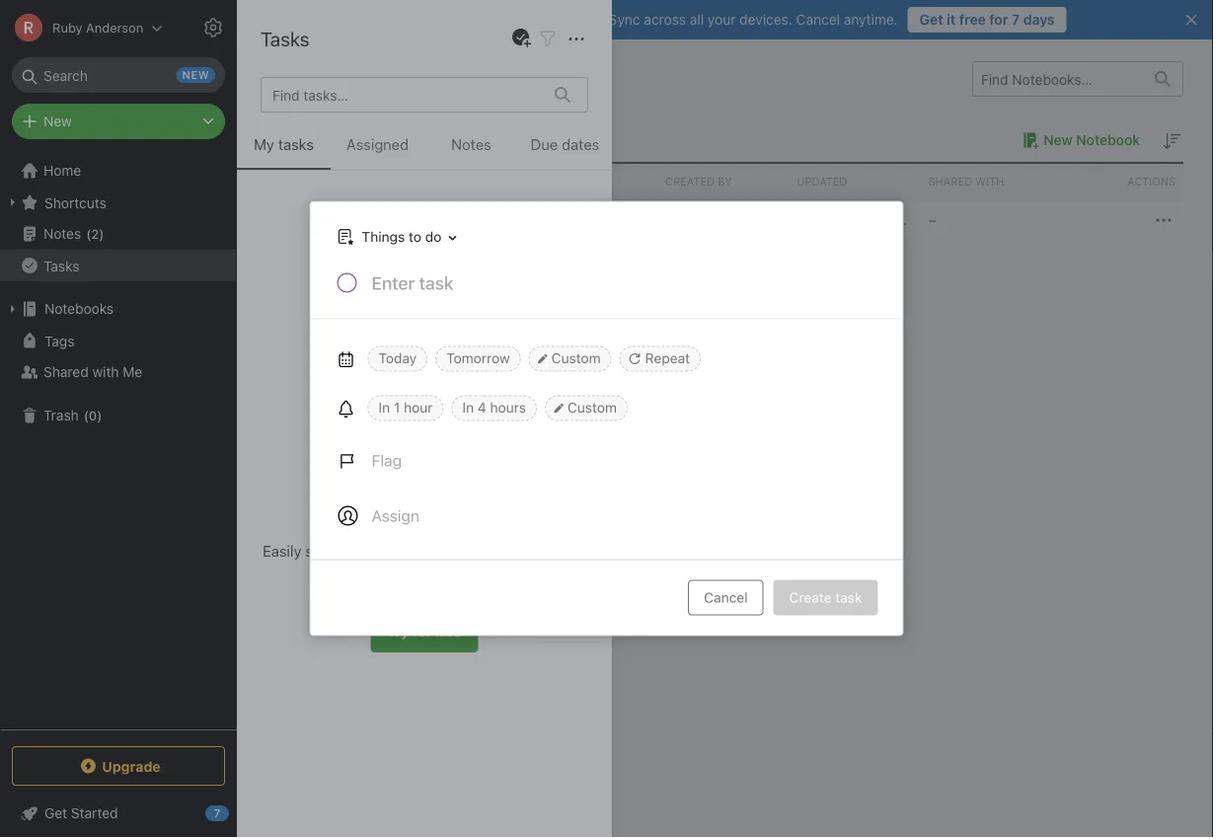 Task type: vqa. For each thing, say whether or not it's contained in the screenshot.
Help And Learning Task Checklist field
no



Task type: locate. For each thing, give the bounding box(es) containing it.
1 horizontal spatial tasks
[[261, 27, 309, 50]]

notebooks
[[267, 67, 361, 90], [44, 301, 114, 317]]

notebook up the things
[[359, 212, 421, 228]]

1 vertical spatial custom button
[[545, 396, 628, 421]]

free
[[960, 11, 986, 28], [435, 624, 462, 640]]

a
[[797, 212, 805, 228]]

notebooks up tags
[[44, 301, 114, 317]]

due dates button
[[518, 132, 612, 170]]

) for trash
[[97, 408, 102, 423]]

and down note,
[[442, 566, 468, 583]]

notebook inside 'button'
[[1077, 132, 1141, 148]]

notebook
[[1077, 132, 1141, 148], [359, 212, 421, 228]]

free:
[[569, 11, 602, 28]]

Find Notebooks… text field
[[974, 63, 1144, 95]]

1 vertical spatial try
[[388, 624, 409, 640]]

updated button
[[789, 164, 921, 199]]

0 horizontal spatial notes
[[43, 226, 81, 242]]

( inside trash ( 0 )
[[84, 408, 89, 423]]

all inside manage and organize tasks all in one place
[[520, 486, 537, 505]]

tree
[[0, 155, 237, 729]]

1 vertical spatial tasks
[[476, 486, 516, 505]]

1 vertical spatial cancel
[[704, 590, 748, 606]]

0 horizontal spatial for
[[413, 624, 431, 640]]

0 vertical spatial custom button
[[529, 346, 612, 372]]

free for for
[[435, 624, 462, 640]]

tasks inside button
[[278, 136, 314, 153]]

1 vertical spatial custom
[[568, 399, 617, 416]]

0 vertical spatial free
[[960, 11, 986, 28]]

2 horizontal spatial for
[[990, 11, 1009, 28]]

custom left 'repeat' button
[[552, 350, 601, 366]]

tasks right the "organize"
[[476, 486, 516, 505]]

0 vertical spatial new
[[43, 113, 72, 129]]

) right trash
[[97, 408, 102, 423]]

sort
[[306, 542, 332, 559]]

custom button down enter task text box at the top of the page
[[529, 346, 612, 372]]

for left 7
[[990, 11, 1009, 28]]

notebooks link
[[0, 293, 236, 325]]

created by button
[[658, 164, 789, 199]]

1 vertical spatial 1
[[394, 399, 400, 416]]

flag
[[372, 451, 402, 470]]

0 horizontal spatial notebook
[[359, 212, 421, 228]]

by
[[336, 542, 353, 559]]

custom button
[[529, 346, 612, 372], [545, 396, 628, 421]]

) inside notes ( 2 )
[[99, 226, 104, 241]]

free right it
[[960, 11, 986, 28]]

None search field
[[26, 57, 211, 93]]

tasks down notes ( 2 )
[[43, 257, 79, 274]]

cell inside notebooks element
[[658, 200, 789, 240]]

for left free:
[[547, 11, 565, 28]]

0 horizontal spatial in
[[379, 399, 390, 416]]

1 vertical spatial new
[[1044, 132, 1073, 148]]

1 horizontal spatial notebook
[[1077, 132, 1141, 148]]

tags button
[[0, 325, 236, 356]]

1 horizontal spatial and
[[442, 566, 468, 583]]

for down view
[[413, 624, 431, 640]]

cancel left create
[[704, 590, 748, 606]]

minutes
[[835, 212, 886, 228]]

all left your
[[690, 11, 704, 28]]

upgrade button
[[12, 747, 225, 786]]

days
[[1024, 11, 1055, 28]]

notebooks element
[[237, 40, 1214, 837]]

4
[[478, 399, 487, 416]]

try left evernote
[[400, 11, 421, 28]]

1 vertical spatial tasks
[[43, 257, 79, 274]]

notebook up actions button
[[1077, 132, 1141, 148]]

things to do
[[362, 228, 442, 245]]

for inside "get it free for 7 days" button
[[990, 11, 1009, 28]]

new task image
[[510, 27, 533, 50]]

1 vertical spatial )
[[97, 408, 102, 423]]

1 horizontal spatial 1
[[394, 399, 400, 416]]

in 4 hours button
[[452, 396, 537, 421]]

updated
[[797, 175, 848, 188]]

custom right hours
[[568, 399, 617, 416]]

1 horizontal spatial free
[[960, 11, 986, 28]]

1 horizontal spatial notes
[[451, 136, 492, 153]]

custom for tomorrow
[[552, 350, 601, 366]]

( inside notes ( 2 )
[[86, 226, 91, 241]]

tasks right my
[[278, 136, 314, 153]]

tasks
[[278, 136, 314, 153], [476, 486, 516, 505]]

0 vertical spatial all
[[690, 11, 704, 28]]

assigned button
[[331, 132, 425, 170]]

notes inside "tree"
[[43, 226, 81, 242]]

cell
[[658, 200, 789, 240]]

my
[[254, 136, 274, 153]]

personal
[[487, 11, 543, 28]]

try down this
[[388, 624, 409, 640]]

1 vertical spatial notebooks
[[44, 301, 114, 317]]

first notebook row
[[267, 200, 1184, 240]]

new inside popup button
[[43, 113, 72, 129]]

0
[[89, 408, 97, 423]]

to
[[409, 228, 422, 245]]

in left 4
[[463, 399, 474, 416]]

custom button for tomorrow
[[529, 346, 612, 372]]

assigned
[[347, 136, 409, 153]]

notebook for new notebook
[[1077, 132, 1141, 148]]

try for free button
[[371, 611, 478, 653]]

0 horizontal spatial tasks
[[278, 136, 314, 153]]

) inside trash ( 0 )
[[97, 408, 102, 423]]

1 things to do button from the left
[[327, 223, 463, 251]]

a few minutes ago
[[797, 212, 913, 228]]

1 vertical spatial (
[[84, 408, 89, 423]]

get it free for 7 days button
[[908, 7, 1067, 33]]

notes for notes
[[451, 136, 492, 153]]

(
[[86, 226, 91, 241], [84, 408, 89, 423]]

shortcuts
[[44, 194, 106, 211]]

0 horizontal spatial notebooks
[[44, 301, 114, 317]]

my tasks button
[[237, 132, 331, 170]]

0 horizontal spatial all
[[520, 486, 537, 505]]

notes left due
[[451, 136, 492, 153]]

1 in from the left
[[379, 399, 390, 416]]

tasks
[[261, 27, 309, 50], [43, 257, 79, 274]]

today button
[[368, 346, 428, 372]]

assigned
[[480, 542, 541, 559]]

2 in from the left
[[463, 399, 474, 416]]

0 horizontal spatial tasks
[[43, 257, 79, 274]]

0 vertical spatial try
[[400, 11, 421, 28]]

evernote
[[425, 11, 483, 28]]

in inside in 1 hour button
[[379, 399, 390, 416]]

) for notes
[[99, 226, 104, 241]]

0 vertical spatial 1
[[267, 131, 274, 148]]

one
[[397, 510, 425, 529]]

new notebook button
[[1016, 128, 1141, 152]]

0 vertical spatial and
[[376, 486, 404, 505]]

0 vertical spatial tasks
[[278, 136, 314, 153]]

0 horizontal spatial new
[[43, 113, 72, 129]]

Search text field
[[26, 57, 211, 93]]

in 1 hour
[[379, 399, 433, 416]]

new
[[43, 113, 72, 129], [1044, 132, 1073, 148]]

2 things to do button from the left
[[332, 223, 463, 251]]

free down view
[[435, 624, 462, 640]]

actions
[[1128, 175, 1176, 188]]

trash ( 0 )
[[43, 407, 102, 424]]

)
[[99, 226, 104, 241], [97, 408, 102, 423]]

1 horizontal spatial tasks
[[476, 486, 516, 505]]

notes
[[451, 136, 492, 153], [43, 226, 81, 242]]

1 horizontal spatial all
[[690, 11, 704, 28]]

home
[[43, 162, 81, 179]]

notebook inside "button"
[[359, 212, 421, 228]]

0 vertical spatial cancel
[[797, 11, 840, 28]]

all
[[690, 11, 704, 28], [520, 486, 537, 505]]

) down shortcuts "button"
[[99, 226, 104, 241]]

manage
[[312, 486, 372, 505]]

1 horizontal spatial for
[[547, 11, 565, 28]]

new for new notebook
[[1044, 132, 1073, 148]]

tasks inside manage and organize tasks all in one place
[[476, 486, 516, 505]]

0 horizontal spatial free
[[435, 624, 462, 640]]

new for new
[[43, 113, 72, 129]]

1 vertical spatial and
[[442, 566, 468, 583]]

0 vertical spatial notebook
[[1077, 132, 1141, 148]]

new up home
[[43, 113, 72, 129]]

notes left 2
[[43, 226, 81, 242]]

free for it
[[960, 11, 986, 28]]

tasks right settings image
[[261, 27, 309, 50]]

1 vertical spatial notebook
[[359, 212, 421, 228]]

in
[[379, 399, 390, 416], [463, 399, 474, 416]]

notes for notes ( 2 )
[[43, 226, 81, 242]]

0 horizontal spatial cancel
[[704, 590, 748, 606]]

1 notebook
[[267, 131, 343, 148]]

things to do button
[[327, 223, 463, 251], [332, 223, 463, 251]]

notebook for first notebook
[[359, 212, 421, 228]]

0 vertical spatial )
[[99, 226, 104, 241]]

shared with
[[929, 175, 1005, 188]]

expand notebooks image
[[5, 301, 21, 317]]

notes inside button
[[451, 136, 492, 153]]

tomorrow
[[447, 350, 510, 366]]

in 4 hours
[[463, 399, 526, 416]]

things
[[362, 228, 405, 245]]

1 left hour
[[394, 399, 400, 416]]

for inside try for free button
[[413, 624, 431, 640]]

actions button
[[1052, 164, 1184, 199]]

note,
[[424, 542, 459, 559]]

easily
[[263, 542, 302, 559]]

task
[[836, 590, 863, 606]]

0 horizontal spatial and
[[376, 486, 404, 505]]

new button
[[12, 104, 225, 139]]

0 vertical spatial custom
[[552, 350, 601, 366]]

( down shortcuts
[[86, 226, 91, 241]]

notebooks up notebook
[[267, 67, 361, 90]]

try evernote personal for free: sync across all your devices. cancel anytime.
[[400, 11, 898, 28]]

1 horizontal spatial notebooks
[[267, 67, 361, 90]]

0 vertical spatial notebooks
[[267, 67, 361, 90]]

new inside 'button'
[[1044, 132, 1073, 148]]

due dates
[[531, 136, 600, 153]]

in inside in 4 hours button
[[463, 399, 474, 416]]

0 vertical spatial notes
[[451, 136, 492, 153]]

1 horizontal spatial in
[[463, 399, 474, 416]]

new down the "find notebooks…" 'text box'
[[1044, 132, 1073, 148]]

in left hour
[[379, 399, 390, 416]]

try inside try for free button
[[388, 624, 409, 640]]

cancel right devices.
[[797, 11, 840, 28]]

( right trash
[[84, 408, 89, 423]]

it
[[947, 11, 956, 28]]

custom button right hours
[[545, 396, 628, 421]]

using
[[339, 566, 375, 583]]

0 horizontal spatial 1
[[267, 131, 274, 148]]

1 vertical spatial notes
[[43, 226, 81, 242]]

1 vertical spatial free
[[435, 624, 462, 640]]

try for free
[[388, 624, 462, 640]]

tree containing home
[[0, 155, 237, 729]]

1 vertical spatial all
[[520, 486, 537, 505]]

shared
[[929, 175, 973, 188]]

2
[[91, 226, 99, 241]]

home link
[[0, 155, 237, 187]]

all up assigned
[[520, 486, 537, 505]]

1 horizontal spatial new
[[1044, 132, 1073, 148]]

and up the "assign" in the left of the page
[[376, 486, 404, 505]]

0 vertical spatial (
[[86, 226, 91, 241]]

notes ( 2 )
[[43, 226, 104, 242]]

1 left notebook
[[267, 131, 274, 148]]



Task type: describe. For each thing, give the bounding box(es) containing it.
custom for in 4 hours
[[568, 399, 617, 416]]

tasks button
[[0, 250, 236, 281]]

( for notes
[[86, 226, 91, 241]]

place
[[429, 510, 469, 529]]

create task button
[[774, 580, 878, 616]]

assign button
[[326, 492, 431, 540]]

more.
[[472, 566, 510, 583]]

try for try evernote personal for free: sync across all your devices. cancel anytime.
[[400, 11, 421, 28]]

Find tasks… text field
[[265, 79, 543, 111]]

first notebook button
[[298, 208, 449, 232]]

due
[[357, 542, 382, 559]]

shared with me
[[43, 364, 142, 380]]

tomorrow button
[[436, 346, 521, 372]]

1 horizontal spatial cancel
[[797, 11, 840, 28]]

in for in 1 hour
[[379, 399, 390, 416]]

date,
[[386, 542, 420, 559]]

cancel button
[[689, 580, 764, 616]]

settings image
[[201, 16, 225, 40]]

tags
[[44, 333, 74, 349]]

or
[[462, 542, 476, 559]]

create task
[[790, 590, 863, 606]]

get
[[920, 11, 944, 28]]

shared with button
[[921, 164, 1052, 199]]

dates
[[562, 136, 600, 153]]

trash
[[43, 407, 79, 424]]

for for 7
[[990, 11, 1009, 28]]

in 1 hour button
[[368, 396, 444, 421]]

sync
[[609, 11, 641, 28]]

devices.
[[740, 11, 793, 28]]

tasks inside button
[[43, 257, 79, 274]]

Enter task text field
[[370, 271, 879, 305]]

get it free for 7 days
[[920, 11, 1055, 28]]

0 vertical spatial tasks
[[261, 27, 309, 50]]

organize
[[408, 486, 472, 505]]

your
[[708, 11, 736, 28]]

today
[[379, 350, 417, 366]]

try for try for free
[[388, 624, 409, 640]]

with
[[976, 175, 1005, 188]]

created
[[666, 175, 715, 188]]

in
[[380, 510, 393, 529]]

custom button for in 4 hours
[[545, 396, 628, 421]]

due
[[531, 136, 558, 153]]

across
[[644, 11, 686, 28]]

ago
[[889, 212, 913, 228]]

first notebook
[[327, 212, 421, 228]]

few
[[808, 212, 831, 228]]

notebook
[[277, 131, 343, 148]]

1 inside button
[[394, 399, 400, 416]]

view
[[408, 566, 439, 583]]

repeat
[[645, 350, 690, 366]]

by
[[718, 175, 732, 188]]

flag button
[[326, 437, 414, 484]]

with
[[92, 364, 119, 380]]

manage and organize tasks all in one place
[[312, 486, 537, 529]]

and inside easily sort by due date, note, or assigned status using this view and more.
[[442, 566, 468, 583]]

( for trash
[[84, 408, 89, 423]]

1 inside notebooks element
[[267, 131, 274, 148]]

repeat button
[[620, 346, 701, 372]]

–
[[929, 212, 937, 228]]

anytime.
[[844, 11, 898, 28]]

hours
[[490, 399, 526, 416]]

notebooks inside notebooks link
[[44, 301, 114, 317]]

do
[[425, 228, 442, 245]]

my tasks
[[254, 136, 314, 153]]

create
[[790, 590, 832, 606]]

Go to note or move task field
[[327, 223, 463, 251]]

easily sort by due date, note, or assigned status using this view and more.
[[263, 542, 586, 583]]

cancel inside button
[[704, 590, 748, 606]]

notes button
[[425, 132, 518, 170]]

in for in 4 hours
[[463, 399, 474, 416]]

notebooks inside notebooks element
[[267, 67, 361, 90]]

7
[[1012, 11, 1020, 28]]

shortcuts button
[[0, 187, 236, 218]]

for for free:
[[547, 11, 565, 28]]

upgrade
[[102, 758, 161, 774]]

created by
[[666, 175, 732, 188]]

hour
[[404, 399, 433, 416]]

and inside manage and organize tasks all in one place
[[376, 486, 404, 505]]

this
[[379, 566, 404, 583]]

shared with me link
[[0, 356, 236, 388]]

status
[[545, 542, 586, 559]]



